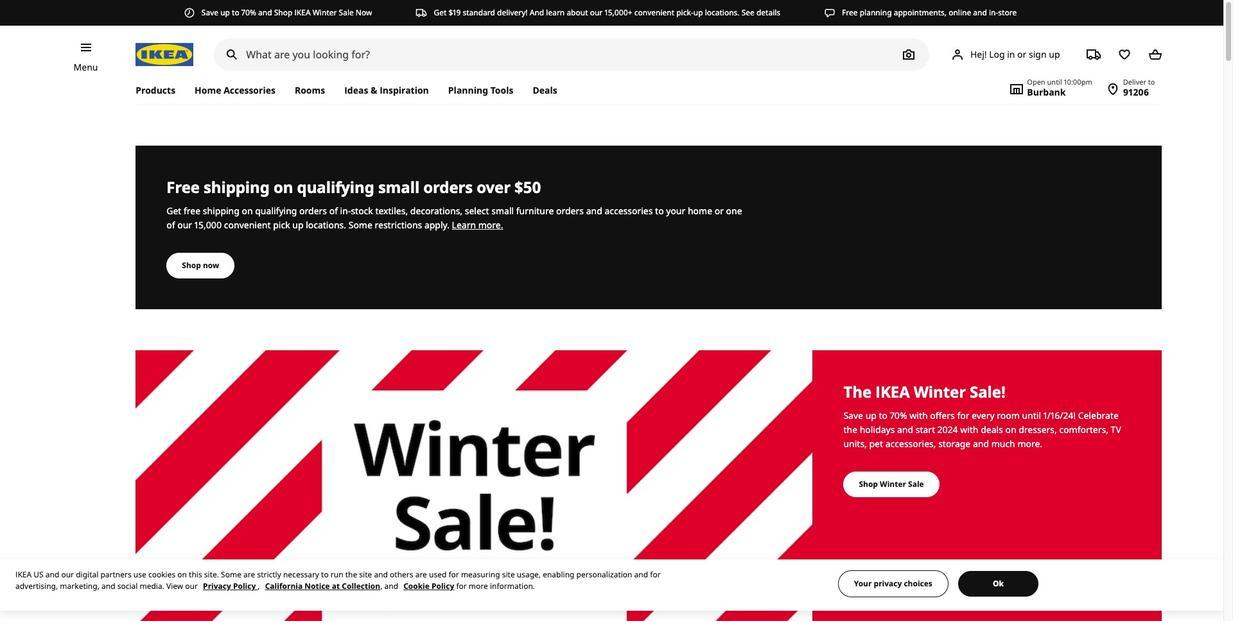 Task type: describe. For each thing, give the bounding box(es) containing it.
collection
[[342, 581, 380, 592]]

1 horizontal spatial convenient
[[635, 7, 675, 18]]

restrictions
[[375, 219, 422, 231]]

0 vertical spatial shipping
[[204, 177, 270, 198]]

sign
[[1029, 48, 1047, 60]]

more. inside save up to 70% with offers for every room until 1/16/24! celebrate the holidays and start 2024 with deals on dressers, comforters, tv units, pet accessories, storage and much more.
[[1018, 438, 1043, 450]]

marketing,
[[60, 581, 99, 592]]

every
[[972, 410, 995, 422]]

choices
[[904, 579, 933, 590]]

ideas & inspiration
[[344, 84, 429, 96]]

planning tools link
[[439, 77, 523, 104]]

rooms link
[[285, 77, 335, 104]]

for right used
[[449, 570, 459, 581]]

shop winter sale button
[[844, 472, 940, 498]]

locations. inside get free shipping on qualifying orders of in-stock textiles, decorations, select small furniture orders and accessories to your home or one of our 15,000 convenient pick up locations. some restrictions apply.
[[306, 219, 346, 231]]

burbank
[[1027, 86, 1066, 98]]

until inside save up to 70% with offers for every room until 1/16/24! celebrate the holidays and start 2024 with deals on dressers, comforters, tv units, pet accessories, storage and much more.
[[1022, 410, 1041, 422]]

home
[[688, 205, 712, 217]]

log
[[989, 48, 1005, 60]]

accessories
[[224, 84, 276, 96]]

0 horizontal spatial of
[[167, 219, 175, 231]]

delivery!
[[497, 7, 528, 18]]

0 vertical spatial sale
[[339, 7, 354, 18]]

shop now
[[182, 260, 219, 271]]

cookie
[[404, 581, 430, 592]]

deliver
[[1123, 77, 1147, 87]]

your
[[854, 579, 872, 590]]

some inside ikea us and our digital partners use cookies on this site. some are strictly necessary to run the site and others are used for measuring site usage, enabling personalization and for advertising, marketing, and social media. view our
[[221, 570, 242, 581]]

advertising,
[[15, 581, 58, 592]]

qualifying inside get free shipping on qualifying orders of in-stock textiles, decorations, select small furniture orders and accessories to your home or one of our 15,000 convenient pick up locations. some restrictions apply.
[[255, 205, 297, 217]]

winter sale! up to 70% off. december 20 - january 16 image
[[136, 351, 813, 622]]

Search by product text field
[[214, 39, 929, 71]]

cookies
[[148, 570, 175, 581]]

online
[[949, 7, 971, 18]]

on inside get free shipping on qualifying orders of in-stock textiles, decorations, select small furniture orders and accessories to your home or one of our 15,000 convenient pick up locations. some restrictions apply.
[[242, 205, 253, 217]]

privacy policy link
[[203, 581, 258, 592]]

use
[[134, 570, 146, 581]]

the inside ikea us and our digital partners use cookies on this site. some are strictly necessary to run the site and others are used for measuring site usage, enabling personalization and for advertising, marketing, and social media. view our
[[345, 570, 357, 581]]

our right about
[[590, 7, 603, 18]]

measuring
[[461, 570, 500, 581]]

save up to 70% and shop ikea winter sale now
[[202, 7, 372, 18]]

or inside get free shipping on qualifying orders of in-stock textiles, decorations, select small furniture orders and accessories to your home or one of our 15,000 convenient pick up locations. some restrictions apply.
[[715, 205, 724, 217]]

deliver to 91206
[[1123, 77, 1155, 98]]

comforters,
[[1060, 424, 1109, 436]]

free for free shipping on qualifying small orders over $50
[[167, 177, 200, 198]]

shipping inside get free shipping on qualifying orders of in-stock textiles, decorations, select small furniture orders and accessories to your home or one of our 15,000 convenient pick up locations. some restrictions apply.
[[203, 205, 240, 217]]

privacy
[[874, 579, 902, 590]]

get $19 standard delivery! and learn about our 15,000+ convenient pick-up locations. see details
[[434, 7, 781, 18]]

10:00pm
[[1064, 77, 1093, 87]]

now
[[203, 260, 219, 271]]

1 vertical spatial ikea
[[876, 381, 910, 403]]

&
[[371, 84, 377, 96]]

planning
[[448, 84, 488, 96]]

0 vertical spatial qualifying
[[297, 177, 374, 198]]

sale!
[[970, 381, 1006, 403]]

0 vertical spatial with
[[910, 410, 928, 422]]

free planning appointments, online and in-store
[[842, 7, 1017, 18]]

2 policy from the left
[[432, 581, 454, 592]]

ideas
[[344, 84, 368, 96]]

orders for qualifying
[[299, 205, 327, 217]]

dressers,
[[1019, 424, 1057, 436]]

ikea logotype, go to start page image
[[136, 43, 194, 66]]

get free shipping on qualifying orders of in-stock textiles, decorations, select small furniture orders and accessories to your home or one of our 15,000 convenient pick up locations. some restrictions apply.
[[167, 205, 742, 231]]

some inside get free shipping on qualifying orders of in-stock textiles, decorations, select small furniture orders and accessories to your home or one of our 15,000 convenient pick up locations. some restrictions apply.
[[349, 219, 372, 231]]

decorations,
[[410, 205, 463, 217]]

personalization
[[577, 570, 632, 581]]

70% for and
[[241, 7, 256, 18]]

2 site from the left
[[502, 570, 515, 581]]

standard
[[463, 7, 495, 18]]

offers
[[930, 410, 955, 422]]

winter inside button
[[880, 479, 906, 490]]

at
[[332, 581, 340, 592]]

privacy
[[203, 581, 231, 592]]

site.
[[204, 570, 219, 581]]

1 vertical spatial winter
[[914, 381, 966, 403]]

digital
[[76, 570, 98, 581]]

others
[[390, 570, 413, 581]]

run
[[331, 570, 343, 581]]

the ikea winter sale!
[[844, 381, 1006, 403]]

save up to 70% and shop ikea winter sale now link
[[184, 7, 372, 19]]

$50
[[515, 177, 541, 198]]

to inside save up to 70% with offers for every room until 1/16/24! celebrate the holidays and start 2024 with deals on dressers, comforters, tv units, pet accessories, storage and much more.
[[879, 410, 888, 422]]

enabling
[[543, 570, 575, 581]]

open
[[1027, 77, 1046, 87]]

much
[[992, 438, 1016, 450]]

2 are from the left
[[415, 570, 427, 581]]

for left "more"
[[456, 581, 467, 592]]

2024
[[938, 424, 958, 436]]

us
[[34, 570, 43, 581]]

save up to 70% with offers for every room until 1/16/24! celebrate the holidays and start 2024 with deals on dressers, comforters, tv units, pet accessories, storage and much more.
[[844, 410, 1122, 450]]

learn
[[546, 7, 565, 18]]

usage,
[[517, 570, 541, 581]]

products link
[[136, 77, 185, 104]]

learn
[[452, 219, 476, 231]]

necessary
[[283, 570, 319, 581]]

1 vertical spatial with
[[961, 424, 979, 436]]

1 policy from the left
[[233, 581, 256, 592]]

our down this
[[185, 581, 198, 592]]

storage
[[939, 438, 971, 450]]

2 horizontal spatial orders
[[556, 205, 584, 217]]

select
[[465, 205, 489, 217]]

91206
[[1123, 86, 1149, 98]]

save for save up to 70% with offers for every room until 1/16/24! celebrate the holidays and start 2024 with deals on dressers, comforters, tv units, pet accessories, storage and much more.
[[844, 410, 863, 422]]

pick
[[273, 219, 290, 231]]

media.
[[140, 581, 164, 592]]

and inside get free shipping on qualifying orders of in-stock textiles, decorations, select small furniture orders and accessories to your home or one of our 15,000 convenient pick up locations. some restrictions apply.
[[586, 205, 602, 217]]

holidays
[[860, 424, 895, 436]]

get $19 standard delivery! and learn about our 15,000+ convenient pick-up locations. see details link
[[416, 7, 781, 19]]



Task type: vqa. For each thing, say whether or not it's contained in the screenshot.
a person's hand holds a paintbrush and applies gray paint to the top surface of a piece of untreated pine furniture. IMAGE
no



Task type: locate. For each thing, give the bounding box(es) containing it.
pet
[[870, 438, 883, 450]]

for inside save up to 70% with offers for every room until 1/16/24! celebrate the holidays and start 2024 with deals on dressers, comforters, tv units, pet accessories, storage and much more.
[[957, 410, 970, 422]]

1 horizontal spatial ,
[[380, 581, 382, 592]]

0 vertical spatial small
[[378, 177, 420, 198]]

to inside save up to 70% and shop ikea winter sale now link
[[232, 7, 239, 18]]

1 vertical spatial more.
[[1018, 438, 1043, 450]]

1 vertical spatial in-
[[340, 205, 351, 217]]

stock
[[351, 205, 373, 217]]

1/16/24!
[[1044, 410, 1076, 422]]

0 horizontal spatial some
[[221, 570, 242, 581]]

or inside the 'hej! log in or sign up' 'link'
[[1018, 48, 1027, 60]]

0 horizontal spatial locations.
[[306, 219, 346, 231]]

partners
[[100, 570, 132, 581]]

1 horizontal spatial save
[[844, 410, 863, 422]]

for right personalization
[[650, 570, 661, 581]]

0 horizontal spatial until
[[1022, 410, 1041, 422]]

are
[[243, 570, 255, 581], [415, 570, 427, 581]]

1 vertical spatial locations.
[[306, 219, 346, 231]]

planning
[[860, 7, 892, 18]]

winter up offers
[[914, 381, 966, 403]]

0 vertical spatial in-
[[989, 7, 999, 18]]

1 vertical spatial get
[[167, 205, 181, 217]]

hej!
[[971, 48, 987, 60]]

are up cookie
[[415, 570, 427, 581]]

sale inside button
[[908, 479, 924, 490]]

more. down select
[[478, 219, 503, 231]]

deals link
[[523, 77, 567, 104]]

our inside get free shipping on qualifying orders of in-stock textiles, decorations, select small furniture orders and accessories to your home or one of our 15,000 convenient pick up locations. some restrictions apply.
[[177, 219, 192, 231]]

0 vertical spatial free
[[842, 7, 858, 18]]

up
[[220, 7, 230, 18], [694, 7, 703, 18], [1049, 48, 1060, 60], [292, 219, 304, 231], [866, 410, 877, 422]]

for left every
[[957, 410, 970, 422]]

0 vertical spatial save
[[202, 7, 218, 18]]

see
[[742, 7, 755, 18]]

on down room
[[1006, 424, 1017, 436]]

locations. right pick
[[306, 219, 346, 231]]

on left this
[[177, 570, 187, 581]]

store
[[999, 7, 1017, 18]]

learn more. link
[[452, 219, 503, 231]]

this
[[189, 570, 202, 581]]

0 horizontal spatial ikea
[[15, 570, 32, 581]]

and
[[530, 7, 544, 18]]

0 vertical spatial of
[[329, 205, 338, 217]]

until inside open until 10:00pm burbank
[[1047, 77, 1062, 87]]

1 horizontal spatial small
[[492, 205, 514, 217]]

shop for the
[[859, 479, 878, 490]]

orders down free shipping on qualifying small orders over $50
[[299, 205, 327, 217]]

pick-
[[677, 7, 694, 18]]

cookie policy link
[[404, 581, 454, 592]]

1 horizontal spatial locations.
[[705, 7, 740, 18]]

1 vertical spatial or
[[715, 205, 724, 217]]

free for free planning appointments, online and in-store
[[842, 7, 858, 18]]

convenient inside get free shipping on qualifying orders of in-stock textiles, decorations, select small furniture orders and accessories to your home or one of our 15,000 convenient pick up locations. some restrictions apply.
[[224, 219, 271, 231]]

qualifying up pick
[[255, 205, 297, 217]]

strictly
[[257, 570, 281, 581]]

apply.
[[425, 219, 450, 231]]

with down every
[[961, 424, 979, 436]]

2 vertical spatial winter
[[880, 479, 906, 490]]

locations.
[[705, 7, 740, 18], [306, 219, 346, 231]]

deals
[[981, 424, 1003, 436]]

open until 10:00pm burbank
[[1027, 77, 1093, 98]]

15,000+
[[605, 7, 633, 18]]

1 vertical spatial qualifying
[[255, 205, 297, 217]]

one
[[726, 205, 742, 217]]

0 horizontal spatial are
[[243, 570, 255, 581]]

some down stock
[[349, 219, 372, 231]]

accessories,
[[886, 438, 936, 450]]

1 horizontal spatial some
[[349, 219, 372, 231]]

1 horizontal spatial ikea
[[294, 7, 311, 18]]

our down free
[[177, 219, 192, 231]]

planning tools
[[448, 84, 514, 96]]

, down strictly
[[258, 581, 260, 592]]

$19
[[449, 7, 461, 18]]

deals
[[533, 84, 557, 96]]

units,
[[844, 438, 867, 450]]

0 horizontal spatial 70%
[[241, 7, 256, 18]]

to inside deliver to 91206
[[1149, 77, 1155, 87]]

0 horizontal spatial or
[[715, 205, 724, 217]]

tools
[[491, 84, 514, 96]]

to
[[232, 7, 239, 18], [1149, 77, 1155, 87], [655, 205, 664, 217], [879, 410, 888, 422], [321, 570, 329, 581]]

qualifying
[[297, 177, 374, 198], [255, 205, 297, 217]]

0 horizontal spatial orders
[[299, 205, 327, 217]]

of left 15,000
[[167, 219, 175, 231]]

ikea left "now"
[[294, 7, 311, 18]]

small up textiles,
[[378, 177, 420, 198]]

small down the over
[[492, 205, 514, 217]]

convenient
[[635, 7, 675, 18], [224, 219, 271, 231]]

or right in
[[1018, 48, 1027, 60]]

1 vertical spatial sale
[[908, 479, 924, 490]]

0 horizontal spatial winter
[[313, 7, 337, 18]]

social
[[117, 581, 138, 592]]

rooms
[[295, 84, 325, 96]]

details
[[757, 7, 781, 18]]

in- down free shipping on qualifying small orders over $50
[[340, 205, 351, 217]]

1 site from the left
[[359, 570, 372, 581]]

1 vertical spatial shipping
[[203, 205, 240, 217]]

ikea
[[294, 7, 311, 18], [876, 381, 910, 403], [15, 570, 32, 581]]

2 vertical spatial shop
[[859, 479, 878, 490]]

0 horizontal spatial convenient
[[224, 219, 271, 231]]

0 horizontal spatial the
[[345, 570, 357, 581]]

on up pick
[[274, 177, 293, 198]]

0 horizontal spatial site
[[359, 570, 372, 581]]

until up the dressers,
[[1022, 410, 1041, 422]]

information.
[[490, 581, 535, 592]]

0 horizontal spatial free
[[167, 177, 200, 198]]

site
[[359, 570, 372, 581], [502, 570, 515, 581]]

up inside save up to 70% with offers for every room until 1/16/24! celebrate the holidays and start 2024 with deals on dressers, comforters, tv units, pet accessories, storage and much more.
[[866, 410, 877, 422]]

1 horizontal spatial get
[[434, 7, 447, 18]]

of left stock
[[329, 205, 338, 217]]

0 horizontal spatial in-
[[340, 205, 351, 217]]

on inside ikea us and our digital partners use cookies on this site. some are strictly necessary to run the site and others are used for measuring site usage, enabling personalization and for advertising, marketing, and social media. view our
[[177, 570, 187, 581]]

0 vertical spatial winter
[[313, 7, 337, 18]]

or
[[1018, 48, 1027, 60], [715, 205, 724, 217]]

orders right "furniture"
[[556, 205, 584, 217]]

0 horizontal spatial save
[[202, 7, 218, 18]]

notice
[[305, 581, 330, 592]]

up inside get free shipping on qualifying orders of in-stock textiles, decorations, select small furniture orders and accessories to your home or one of our 15,000 convenient pick up locations. some restrictions apply.
[[292, 219, 304, 231]]

get inside get free shipping on qualifying orders of in-stock textiles, decorations, select small furniture orders and accessories to your home or one of our 15,000 convenient pick up locations. some restrictions apply.
[[167, 205, 181, 217]]

1 vertical spatial the
[[345, 570, 357, 581]]

site up information.
[[502, 570, 515, 581]]

orders for small
[[424, 177, 473, 198]]

the up units,
[[844, 424, 858, 436]]

1 vertical spatial free
[[167, 177, 200, 198]]

1 horizontal spatial the
[[844, 424, 858, 436]]

1 horizontal spatial are
[[415, 570, 427, 581]]

1 horizontal spatial until
[[1047, 77, 1062, 87]]

winter down 'pet'
[[880, 479, 906, 490]]

now
[[356, 7, 372, 18]]

until right open
[[1047, 77, 1062, 87]]

used
[[429, 570, 447, 581]]

save for save up to 70% and shop ikea winter sale now
[[202, 7, 218, 18]]

0 vertical spatial some
[[349, 219, 372, 231]]

get for get free shipping on qualifying orders of in-stock textiles, decorations, select small furniture orders and accessories to your home or one of our 15,000 convenient pick up locations. some restrictions apply.
[[167, 205, 181, 217]]

in- right online
[[989, 7, 999, 18]]

view
[[166, 581, 183, 592]]

1 vertical spatial convenient
[[224, 219, 271, 231]]

our up marketing,
[[61, 570, 74, 581]]

0 vertical spatial more.
[[478, 219, 503, 231]]

0 vertical spatial locations.
[[705, 7, 740, 18]]

,
[[258, 581, 260, 592], [380, 581, 382, 592]]

the
[[844, 424, 858, 436], [345, 570, 357, 581]]

get for get $19 standard delivery! and learn about our 15,000+ convenient pick-up locations. see details
[[434, 7, 447, 18]]

1 horizontal spatial orders
[[424, 177, 473, 198]]

0 horizontal spatial more.
[[478, 219, 503, 231]]

0 vertical spatial the
[[844, 424, 858, 436]]

1 vertical spatial small
[[492, 205, 514, 217]]

1 horizontal spatial 70%
[[890, 410, 908, 422]]

policy right privacy
[[233, 581, 256, 592]]

0 horizontal spatial ,
[[258, 581, 260, 592]]

shop winter sale
[[859, 479, 924, 490]]

2 horizontal spatial winter
[[914, 381, 966, 403]]

0 horizontal spatial with
[[910, 410, 928, 422]]

free planning appointments, online and in-store link
[[824, 7, 1017, 19]]

0 horizontal spatial sale
[[339, 7, 354, 18]]

1 vertical spatial of
[[167, 219, 175, 231]]

free
[[184, 205, 201, 217]]

save inside save up to 70% with offers for every room until 1/16/24! celebrate the holidays and start 2024 with deals on dressers, comforters, tv units, pet accessories, storage and much more.
[[844, 410, 863, 422]]

the inside save up to 70% with offers for every room until 1/16/24! celebrate the holidays and start 2024 with deals on dressers, comforters, tv units, pet accessories, storage and much more.
[[844, 424, 858, 436]]

ikea inside ikea us and our digital partners use cookies on this site. some are strictly necessary to run the site and others are used for measuring site usage, enabling personalization and for advertising, marketing, and social media. view our
[[15, 570, 32, 581]]

or left one
[[715, 205, 724, 217]]

menu
[[74, 61, 98, 73]]

1 horizontal spatial free
[[842, 7, 858, 18]]

sale left "now"
[[339, 7, 354, 18]]

0 vertical spatial until
[[1047, 77, 1062, 87]]

on inside save up to 70% with offers for every room until 1/16/24! celebrate the holidays and start 2024 with deals on dressers, comforters, tv units, pet accessories, storage and much more.
[[1006, 424, 1017, 436]]

celebrate
[[1078, 410, 1119, 422]]

up inside 'link'
[[1049, 48, 1060, 60]]

on right free
[[242, 205, 253, 217]]

0 vertical spatial get
[[434, 7, 447, 18]]

textiles,
[[375, 205, 408, 217]]

for
[[957, 410, 970, 422], [449, 570, 459, 581], [650, 570, 661, 581], [456, 581, 467, 592]]

2 , from the left
[[380, 581, 382, 592]]

70% for with
[[890, 410, 908, 422]]

0 vertical spatial convenient
[[635, 7, 675, 18]]

1 horizontal spatial winter
[[880, 479, 906, 490]]

appointments,
[[894, 7, 947, 18]]

sale down the accessories,
[[908, 479, 924, 490]]

2 horizontal spatial ikea
[[876, 381, 910, 403]]

1 horizontal spatial policy
[[432, 581, 454, 592]]

more
[[469, 581, 488, 592]]

more. down the dressers,
[[1018, 438, 1043, 450]]

are left strictly
[[243, 570, 255, 581]]

to inside ikea us and our digital partners use cookies on this site. some are strictly necessary to run the site and others are used for measuring site usage, enabling personalization and for advertising, marketing, and social media. view our
[[321, 570, 329, 581]]

0 vertical spatial 70%
[[241, 7, 256, 18]]

get left $19
[[434, 7, 447, 18]]

1 horizontal spatial in-
[[989, 7, 999, 18]]

2 horizontal spatial shop
[[859, 479, 878, 490]]

policy down used
[[432, 581, 454, 592]]

save
[[202, 7, 218, 18], [844, 410, 863, 422]]

2 vertical spatial ikea
[[15, 570, 32, 581]]

0 vertical spatial shop
[[274, 7, 292, 18]]

to inside get free shipping on qualifying orders of in-stock textiles, decorations, select small furniture orders and accessories to your home or one of our 15,000 convenient pick up locations. some restrictions apply.
[[655, 205, 664, 217]]

ok
[[993, 579, 1004, 590]]

shop
[[274, 7, 292, 18], [182, 260, 201, 271], [859, 479, 878, 490]]

the right run
[[345, 570, 357, 581]]

with up start
[[910, 410, 928, 422]]

free up free
[[167, 177, 200, 198]]

small
[[378, 177, 420, 198], [492, 205, 514, 217]]

1 vertical spatial until
[[1022, 410, 1041, 422]]

menu button
[[74, 60, 98, 75]]

free
[[842, 7, 858, 18], [167, 177, 200, 198]]

qualifying up stock
[[297, 177, 374, 198]]

start
[[916, 424, 935, 436]]

, left cookie
[[380, 581, 382, 592]]

1 horizontal spatial of
[[329, 205, 338, 217]]

1 vertical spatial shop
[[182, 260, 201, 271]]

0 horizontal spatial policy
[[233, 581, 256, 592]]

some
[[349, 219, 372, 231], [221, 570, 242, 581]]

1 vertical spatial some
[[221, 570, 242, 581]]

ideas & inspiration link
[[335, 77, 439, 104]]

1 horizontal spatial or
[[1018, 48, 1027, 60]]

accessories
[[605, 205, 653, 217]]

our
[[590, 7, 603, 18], [177, 219, 192, 231], [61, 570, 74, 581], [185, 581, 198, 592]]

1 are from the left
[[243, 570, 255, 581]]

1 horizontal spatial with
[[961, 424, 979, 436]]

in- inside get free shipping on qualifying orders of in-stock textiles, decorations, select small furniture orders and accessories to your home or one of our 15,000 convenient pick up locations. some restrictions apply.
[[340, 205, 351, 217]]

the
[[844, 381, 872, 403]]

convenient left pick
[[224, 219, 271, 231]]

ikea right the
[[876, 381, 910, 403]]

winter left "now"
[[313, 7, 337, 18]]

home accessories link
[[185, 77, 285, 104]]

1 vertical spatial save
[[844, 410, 863, 422]]

1 horizontal spatial sale
[[908, 479, 924, 490]]

get left free
[[167, 205, 181, 217]]

free left the planning at the top of the page
[[842, 7, 858, 18]]

0 horizontal spatial get
[[167, 205, 181, 217]]

0 vertical spatial ikea
[[294, 7, 311, 18]]

1 vertical spatial 70%
[[890, 410, 908, 422]]

None search field
[[214, 39, 929, 71]]

1 , from the left
[[258, 581, 260, 592]]

70% inside save up to 70% with offers for every room until 1/16/24! celebrate the holidays and start 2024 with deals on dressers, comforters, tv units, pet accessories, storage and much more.
[[890, 410, 908, 422]]

your
[[666, 205, 686, 217]]

0 horizontal spatial small
[[378, 177, 420, 198]]

small inside get free shipping on qualifying orders of in-stock textiles, decorations, select small furniture orders and accessories to your home or one of our 15,000 convenient pick up locations. some restrictions apply.
[[492, 205, 514, 217]]

0 horizontal spatial shop
[[182, 260, 201, 271]]

1 horizontal spatial more.
[[1018, 438, 1043, 450]]

on
[[274, 177, 293, 198], [242, 205, 253, 217], [1006, 424, 1017, 436], [177, 570, 187, 581]]

your privacy choices button
[[838, 571, 949, 598]]

shop now button
[[167, 253, 235, 279]]

site up privacy policy , california notice at collection , and cookie policy for more information.
[[359, 570, 372, 581]]

ok button
[[958, 572, 1039, 597]]

locations. left see
[[705, 7, 740, 18]]

shop for free
[[182, 260, 201, 271]]

0 vertical spatial or
[[1018, 48, 1027, 60]]

convenient left pick-
[[635, 7, 675, 18]]

some up 'privacy policy' link
[[221, 570, 242, 581]]

orders up decorations, at the left top of the page
[[424, 177, 473, 198]]

1 horizontal spatial shop
[[274, 7, 292, 18]]

1 horizontal spatial site
[[502, 570, 515, 581]]

ikea left 'us'
[[15, 570, 32, 581]]

california notice at collection link
[[265, 581, 380, 592]]



